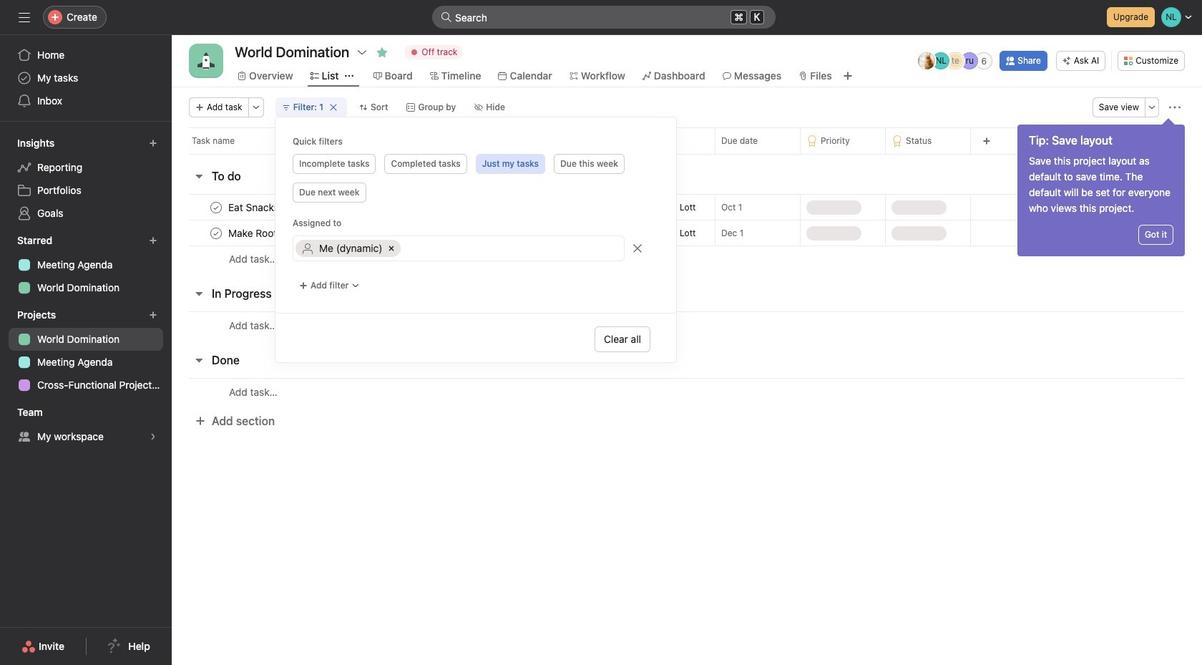 Task type: vqa. For each thing, say whether or not it's contained in the screenshot.
Mark complete icon
yes



Task type: describe. For each thing, give the bounding box(es) containing it.
2 collapse task list for this group image from the top
[[193, 288, 205, 299]]

prominent image
[[441, 11, 453, 23]]

1 collapse task list for this group image from the top
[[193, 170, 205, 182]]

clear image
[[329, 103, 338, 112]]

1 horizontal spatial more actions image
[[1170, 102, 1181, 113]]

rocket image
[[198, 52, 215, 69]]

insights element
[[0, 130, 172, 228]]

mark complete checkbox for task name text field in eat snacks cell
[[208, 199, 225, 216]]

collapse task list for this group image
[[193, 354, 205, 366]]

task name text field for mark complete image
[[226, 200, 283, 214]]

tab actions image
[[345, 72, 353, 80]]

Search tasks, projects, and more text field
[[432, 6, 776, 29]]

task name text field for mark complete icon at top left
[[226, 226, 336, 240]]

mark complete image
[[208, 224, 225, 242]]

remove from starred image
[[377, 47, 388, 58]]

5 subtasks image
[[350, 229, 359, 237]]

show options image
[[357, 47, 368, 58]]

mark complete checkbox for task name text field in the make root beer floats cell
[[208, 224, 225, 242]]

add tab image
[[843, 70, 854, 82]]

more options image
[[1148, 103, 1157, 112]]

more section actions image
[[271, 170, 283, 182]]

teams element
[[0, 400, 172, 451]]



Task type: locate. For each thing, give the bounding box(es) containing it.
remove image
[[632, 243, 644, 254]]

header to do tree grid
[[172, 194, 1203, 272]]

0 vertical spatial task name text field
[[226, 200, 283, 214]]

more section actions image
[[270, 354, 281, 366]]

task name text field right mark complete image
[[226, 200, 283, 214]]

0 vertical spatial mark complete checkbox
[[208, 199, 225, 216]]

0 horizontal spatial more actions image
[[252, 103, 260, 112]]

make root beer floats cell
[[172, 220, 630, 246]]

mark complete checkbox up mark complete icon at top left
[[208, 199, 225, 216]]

group
[[293, 236, 659, 261]]

global element
[[0, 35, 172, 121]]

mark complete checkbox inside make root beer floats cell
[[208, 224, 225, 242]]

None field
[[432, 6, 776, 29]]

tooltip
[[1018, 120, 1186, 256]]

Mark complete checkbox
[[208, 199, 225, 216], [208, 224, 225, 242]]

1 vertical spatial collapse task list for this group image
[[193, 288, 205, 299]]

task name text field inside make root beer floats cell
[[226, 226, 336, 240]]

starred element
[[0, 228, 172, 302]]

row
[[172, 127, 1203, 154], [189, 153, 1186, 155], [172, 194, 1203, 221], [172, 220, 1203, 246], [172, 246, 1203, 272], [172, 311, 1203, 339], [172, 378, 1203, 405]]

cell
[[296, 240, 401, 257]]

new insights image
[[149, 139, 158, 147]]

mark complete checkbox down mark complete image
[[208, 224, 225, 242]]

1 vertical spatial task name text field
[[226, 226, 336, 240]]

eat snacks cell
[[172, 194, 630, 221]]

mark complete image
[[208, 199, 225, 216]]

collapse task list for this group image
[[193, 170, 205, 182], [193, 288, 205, 299]]

1 task name text field from the top
[[226, 200, 283, 214]]

1 mark complete checkbox from the top
[[208, 199, 225, 216]]

more actions image
[[1170, 102, 1181, 113], [252, 103, 260, 112]]

mark complete checkbox inside eat snacks cell
[[208, 199, 225, 216]]

task name text field inside eat snacks cell
[[226, 200, 283, 214]]

new project or portfolio image
[[149, 311, 158, 319]]

add items to starred image
[[149, 236, 158, 245]]

0 vertical spatial collapse task list for this group image
[[193, 170, 205, 182]]

add field image
[[983, 137, 992, 145]]

2 task name text field from the top
[[226, 226, 336, 240]]

projects element
[[0, 302, 172, 400]]

task name text field down more section actions icon
[[226, 226, 336, 240]]

1 vertical spatial mark complete checkbox
[[208, 224, 225, 242]]

hide sidebar image
[[19, 11, 30, 23]]

Task name text field
[[226, 200, 283, 214], [226, 226, 336, 240]]

2 mark complete checkbox from the top
[[208, 224, 225, 242]]

see details, my workspace image
[[149, 432, 158, 441]]



